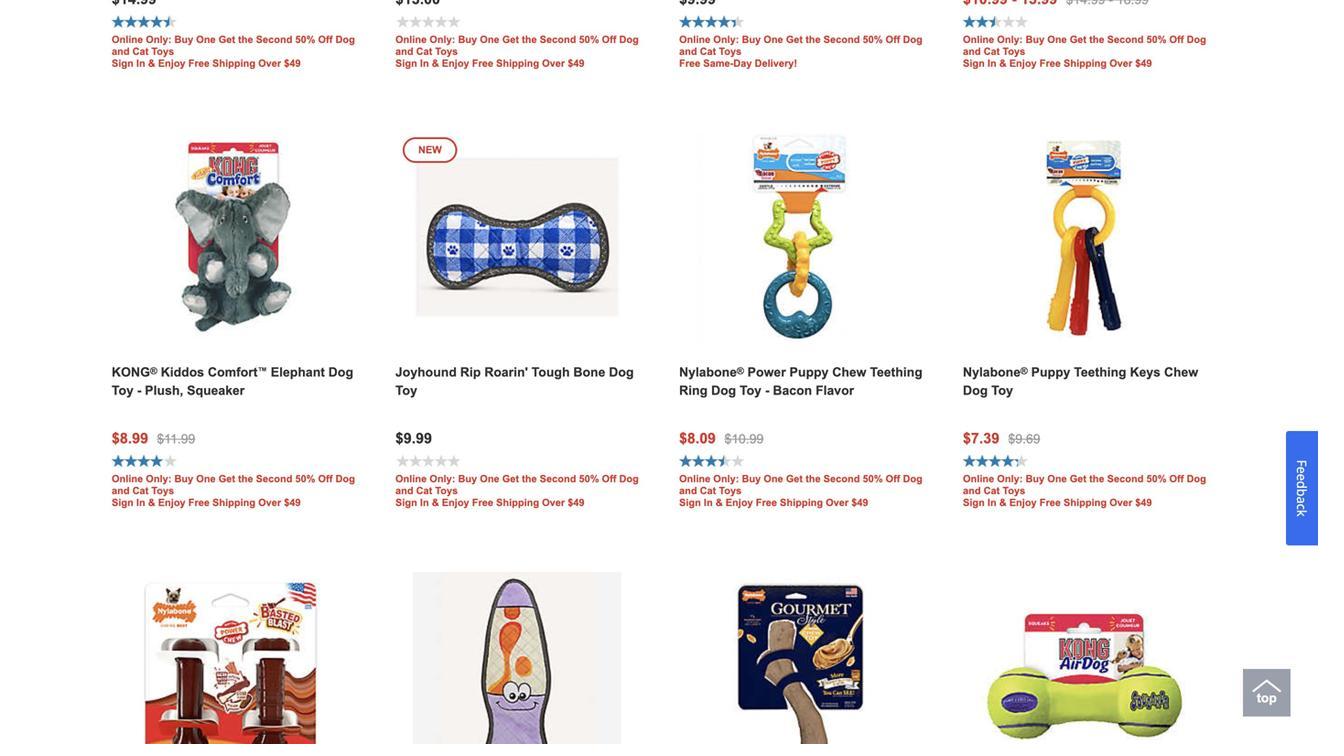 Task type: vqa. For each thing, say whether or not it's contained in the screenshot.
the right the Cats
no



Task type: locate. For each thing, give the bounding box(es) containing it.
$8.99
[[112, 430, 148, 447]]

sign
[[112, 57, 134, 69], [396, 57, 417, 69], [963, 57, 985, 69], [112, 497, 134, 508], [396, 497, 417, 508], [679, 497, 701, 508], [963, 497, 985, 508]]

keys
[[1130, 365, 1161, 379]]

and
[[112, 46, 130, 57], [396, 46, 413, 57], [679, 46, 697, 57], [963, 46, 981, 57], [112, 485, 130, 496], [396, 485, 413, 496], [679, 485, 697, 496], [963, 485, 981, 496]]

2 puppy from the left
[[1031, 365, 1071, 379]]

get
[[219, 34, 235, 45], [502, 34, 519, 45], [786, 34, 803, 45], [1070, 34, 1087, 45], [219, 473, 235, 485], [502, 473, 519, 485], [786, 473, 803, 485], [1070, 473, 1087, 485]]

2 horizontal spatial ®
[[1021, 366, 1028, 376]]

&
[[148, 57, 155, 69], [432, 57, 439, 69], [1000, 57, 1007, 69], [148, 497, 155, 508], [432, 497, 439, 508], [716, 497, 723, 508], [1000, 497, 1007, 508]]

in
[[136, 57, 145, 69], [420, 57, 429, 69], [988, 57, 997, 69], [136, 497, 145, 508], [420, 497, 429, 508], [704, 497, 713, 508], [988, 497, 997, 508]]

1 puppy from the left
[[790, 365, 829, 379]]

only:
[[146, 34, 172, 45], [430, 34, 455, 45], [713, 34, 739, 45], [997, 34, 1023, 45], [146, 473, 172, 485], [430, 473, 455, 485], [713, 473, 739, 485], [997, 473, 1023, 485]]

1 horizontal spatial ®
[[737, 366, 744, 376]]

$8.99 $11.99
[[112, 430, 195, 447]]

50%
[[295, 34, 315, 45], [579, 34, 599, 45], [863, 34, 883, 45], [1147, 34, 1167, 45], [295, 473, 315, 485], [579, 473, 599, 485], [863, 473, 883, 485], [1147, 473, 1167, 485]]

1 horizontal spatial -
[[765, 383, 770, 398]]

get inside online only: buy one get the second 50% off dog and cat toys free same-day delivery!
[[786, 34, 803, 45]]

dog inside power puppy chew teething ring dog toy - bacon flavor
[[711, 383, 736, 398]]

e
[[1294, 467, 1311, 474], [1294, 474, 1311, 481]]

®
[[150, 366, 157, 376], [737, 366, 744, 376], [1021, 366, 1028, 376]]

- inside power puppy chew teething ring dog toy - bacon flavor
[[765, 383, 770, 398]]

1 toy from the left
[[112, 383, 134, 398]]

buy inside online only: buy one get the second 50% off dog and cat toys free same-day delivery!
[[742, 34, 761, 45]]

dog inside elephant dog toy - plush, squeaker
[[328, 365, 353, 379]]

nylabone up the $7.39 $9.69 in the bottom right of the page
[[963, 365, 1021, 379]]

- down power
[[765, 383, 770, 398]]

toy down kong
[[112, 383, 134, 398]]

puppy inside puppy teething keys chew dog toy
[[1031, 365, 1071, 379]]

joyhound
[[396, 365, 457, 379]]

kong® airdog® dumbbell squeaker dog toy image
[[981, 572, 1189, 744]]

free
[[188, 57, 210, 69], [472, 57, 493, 69], [679, 57, 701, 69], [1040, 57, 1061, 69], [188, 497, 210, 508], [472, 497, 493, 508], [756, 497, 777, 508], [1040, 497, 1061, 508]]

new
[[418, 144, 442, 155]]

over
[[258, 57, 281, 69], [542, 57, 565, 69], [1110, 57, 1133, 69], [258, 497, 281, 508], [542, 497, 565, 508], [826, 497, 849, 508], [1110, 497, 1133, 508]]

second
[[256, 34, 292, 45], [540, 34, 576, 45], [824, 34, 860, 45], [1108, 34, 1144, 45], [256, 473, 292, 485], [540, 473, 576, 485], [824, 473, 860, 485], [1108, 473, 1144, 485]]

e down 'f'
[[1294, 474, 1311, 481]]

2 ® from the left
[[737, 366, 744, 376]]

chew inside puppy teething keys chew dog toy
[[1164, 365, 1199, 379]]

® left power
[[737, 366, 744, 376]]

second inside online only: buy one get the second 50% off dog and cat toys free same-day delivery!
[[824, 34, 860, 45]]

4 toy from the left
[[992, 383, 1013, 398]]

nylabone ®
[[679, 365, 744, 379], [963, 365, 1028, 379]]

2 teething from the left
[[1074, 365, 1127, 379]]

$7.39
[[963, 430, 1000, 447]]

$49
[[284, 57, 301, 69], [568, 57, 585, 69], [1136, 57, 1152, 69], [284, 497, 301, 508], [568, 497, 585, 508], [852, 497, 868, 508], [1136, 497, 1152, 508]]

1 horizontal spatial nylabone
[[963, 365, 1021, 379]]

0 horizontal spatial -
[[137, 383, 141, 398]]

nylabone ® for $8.09
[[679, 365, 744, 379]]

$8.09
[[679, 430, 716, 447]]

toy inside joyhound rip roarin' tough bone dog toy
[[396, 383, 417, 398]]

and inside online only: buy one get the second 50% off dog and cat toys free same-day delivery!
[[679, 46, 697, 57]]

back to top image
[[1252, 672, 1282, 701]]

1 e from the top
[[1294, 467, 1311, 474]]

dog inside online only: buy one get the second 50% off dog and cat toys free same-day delivery!
[[903, 34, 923, 45]]

2 chew from the left
[[1164, 365, 1199, 379]]

online
[[112, 34, 143, 45], [396, 34, 427, 45], [679, 34, 711, 45], [963, 34, 994, 45], [112, 473, 143, 485], [396, 473, 427, 485], [679, 473, 711, 485], [963, 473, 994, 485]]

chew
[[832, 365, 867, 379], [1164, 365, 1199, 379]]

chew right keys
[[1164, 365, 1199, 379]]

joyhound rip roarin' tough lava lamp dog toy - squeaker image
[[413, 572, 622, 744]]

0 horizontal spatial nylabone ®
[[679, 365, 744, 379]]

power
[[748, 365, 786, 379]]

1 ® from the left
[[150, 366, 157, 376]]

1 horizontal spatial nylabone ®
[[963, 365, 1028, 379]]

shipping
[[212, 57, 255, 69], [496, 57, 539, 69], [1064, 57, 1107, 69], [212, 497, 255, 508], [496, 497, 539, 508], [780, 497, 823, 508], [1064, 497, 1107, 508]]

0 horizontal spatial nylabone
[[679, 365, 737, 379]]

2 nylabone from the left
[[963, 365, 1021, 379]]

f e e d b a c k button
[[1286, 431, 1318, 546]]

- down kong
[[137, 383, 141, 398]]

nylabone ® for $7.39
[[963, 365, 1028, 379]]

toy inside puppy teething keys chew dog toy
[[992, 383, 1013, 398]]

1 horizontal spatial teething
[[1074, 365, 1127, 379]]

3 toy from the left
[[740, 383, 762, 398]]

$7.39 $9.69
[[963, 430, 1041, 447]]

toy
[[112, 383, 134, 398], [396, 383, 417, 398], [740, 383, 762, 398], [992, 383, 1013, 398]]

puppy
[[790, 365, 829, 379], [1031, 365, 1071, 379]]

toys
[[151, 46, 174, 57], [435, 46, 458, 57], [719, 46, 742, 57], [1003, 46, 1026, 57], [151, 485, 174, 496], [435, 485, 458, 496], [719, 485, 742, 496], [1003, 485, 1026, 496]]

nylabone up ring
[[679, 365, 737, 379]]

d
[[1294, 481, 1311, 489]]

1 nylabone from the left
[[679, 365, 737, 379]]

® up $9.69
[[1021, 366, 1028, 376]]

toy down power
[[740, 383, 762, 398]]

0 horizontal spatial ®
[[150, 366, 157, 376]]

dog
[[336, 34, 355, 45], [619, 34, 639, 45], [903, 34, 923, 45], [1187, 34, 1207, 45], [328, 365, 353, 379], [609, 365, 634, 379], [711, 383, 736, 398], [963, 383, 988, 398], [336, 473, 355, 485], [619, 473, 639, 485], [903, 473, 923, 485], [1187, 473, 1207, 485]]

online only: buy one get the second 50% off dog and cat toys free same-day delivery!
[[679, 34, 923, 69]]

2 toy from the left
[[396, 383, 417, 398]]

1 teething from the left
[[870, 365, 923, 379]]

2 - from the left
[[765, 383, 770, 398]]

kiddos
[[161, 365, 204, 379]]

$10.99
[[725, 432, 764, 446]]

nylabone ® up the $7.39 $9.69 in the bottom right of the page
[[963, 365, 1028, 379]]

flavor
[[816, 383, 854, 398]]

® inside kong ® kiddos comfort ™
[[150, 366, 157, 376]]

nylabone for $8.09
[[679, 365, 737, 379]]

online only: buy one get the second 50% off dog and cat toys sign in & enjoy free shipping over $49
[[112, 34, 355, 69], [396, 34, 639, 69], [963, 34, 1207, 69], [112, 473, 355, 508], [396, 473, 639, 508], [679, 473, 923, 508], [963, 473, 1207, 508]]

-
[[137, 383, 141, 398], [765, 383, 770, 398]]

2 nylabone ® from the left
[[963, 365, 1028, 379]]

one
[[196, 34, 216, 45], [480, 34, 500, 45], [764, 34, 783, 45], [1048, 34, 1067, 45], [196, 473, 216, 485], [480, 473, 500, 485], [764, 473, 783, 485], [1048, 473, 1067, 485]]

™
[[258, 366, 267, 376]]

puppy inside power puppy chew teething ring dog toy - bacon flavor
[[790, 365, 829, 379]]

puppy teething keys chew dog toy
[[963, 365, 1199, 398]]

0 horizontal spatial chew
[[832, 365, 867, 379]]

e up d
[[1294, 467, 1311, 474]]

kong
[[112, 365, 150, 379]]

3 ® from the left
[[1021, 366, 1028, 376]]

off
[[318, 34, 333, 45], [602, 34, 617, 45], [886, 34, 900, 45], [1170, 34, 1184, 45], [318, 473, 333, 485], [602, 473, 617, 485], [886, 473, 900, 485], [1170, 473, 1184, 485]]

k
[[1294, 510, 1311, 517]]

buy
[[174, 34, 193, 45], [458, 34, 477, 45], [742, 34, 761, 45], [1026, 34, 1045, 45], [174, 473, 193, 485], [458, 473, 477, 485], [742, 473, 761, 485], [1026, 473, 1045, 485]]

toy inside power puppy chew teething ring dog toy - bacon flavor
[[740, 383, 762, 398]]

teething
[[870, 365, 923, 379], [1074, 365, 1127, 379]]

enjoy
[[158, 57, 186, 69], [442, 57, 469, 69], [1010, 57, 1037, 69], [158, 497, 186, 508], [442, 497, 469, 508], [726, 497, 753, 508], [1010, 497, 1037, 508]]

nylabone® power chew basted blast dog toy - 2 pack, bacon & steak flavor image
[[129, 572, 338, 744]]

the
[[238, 34, 253, 45], [522, 34, 537, 45], [806, 34, 821, 45], [1090, 34, 1105, 45], [238, 473, 253, 485], [522, 473, 537, 485], [806, 473, 821, 485], [1090, 473, 1105, 485]]

0 horizontal spatial puppy
[[790, 365, 829, 379]]

puppy up $9.69
[[1031, 365, 1071, 379]]

chew inside power puppy chew teething ring dog toy - bacon flavor
[[832, 365, 867, 379]]

elephant
[[271, 365, 325, 379]]

ring
[[679, 383, 708, 398]]

nylabone ® up ring
[[679, 365, 744, 379]]

chew up the flavor
[[832, 365, 867, 379]]

f
[[1294, 460, 1311, 467]]

cat
[[132, 46, 149, 57], [416, 46, 432, 57], [700, 46, 716, 57], [984, 46, 1000, 57], [132, 485, 149, 496], [416, 485, 432, 496], [700, 485, 716, 496], [984, 485, 1000, 496]]

top
[[1257, 691, 1277, 705]]

online inside online only: buy one get the second 50% off dog and cat toys free same-day delivery!
[[679, 34, 711, 45]]

1 - from the left
[[137, 383, 141, 398]]

50% inside online only: buy one get the second 50% off dog and cat toys free same-day delivery!
[[863, 34, 883, 45]]

1 nylabone ® from the left
[[679, 365, 744, 379]]

0 horizontal spatial teething
[[870, 365, 923, 379]]

toys inside online only: buy one get the second 50% off dog and cat toys free same-day delivery!
[[719, 46, 742, 57]]

toy down joyhound
[[396, 383, 417, 398]]

® up plush,
[[150, 366, 157, 376]]

1 horizontal spatial chew
[[1164, 365, 1199, 379]]

nylabone
[[679, 365, 737, 379], [963, 365, 1021, 379]]

puppy up bacon
[[790, 365, 829, 379]]

same-
[[703, 57, 734, 69]]

1 chew from the left
[[832, 365, 867, 379]]

1 horizontal spatial puppy
[[1031, 365, 1071, 379]]

toy up the $7.39 $9.69 in the bottom right of the page
[[992, 383, 1013, 398]]

® for $8.09
[[737, 366, 744, 376]]



Task type: describe. For each thing, give the bounding box(es) containing it.
f e e d b a c k
[[1294, 460, 1311, 517]]

nylabone for $7.39
[[963, 365, 1021, 379]]

$9.99
[[396, 430, 432, 447]]

rip
[[460, 365, 481, 379]]

toy inside elephant dog toy - plush, squeaker
[[112, 383, 134, 398]]

tough
[[532, 365, 570, 379]]

dog inside joyhound rip roarin' tough bone dog toy
[[609, 365, 634, 379]]

teething inside puppy teething keys chew dog toy
[[1074, 365, 1127, 379]]

only: inside online only: buy one get the second 50% off dog and cat toys free same-day delivery!
[[713, 34, 739, 45]]

c
[[1294, 504, 1311, 510]]

a
[[1294, 497, 1311, 504]]

® for $7.39
[[1021, 366, 1028, 376]]

elephant dog toy - plush, squeaker
[[112, 365, 353, 398]]

kong ® kiddos comfort ™
[[112, 365, 267, 379]]

2 e from the top
[[1294, 474, 1311, 481]]

dog inside puppy teething keys chew dog toy
[[963, 383, 988, 398]]

$8.09 $10.99
[[679, 430, 764, 447]]

cat inside online only: buy one get the second 50% off dog and cat toys free same-day delivery!
[[700, 46, 716, 57]]

day
[[734, 57, 752, 69]]

teething inside power puppy chew teething ring dog toy - bacon flavor
[[870, 365, 923, 379]]

delivery!
[[755, 57, 797, 69]]

roarin'
[[485, 365, 528, 379]]

$11.99
[[157, 432, 195, 446]]

bone
[[573, 365, 606, 379]]

comfort
[[208, 365, 258, 379]]

joyhound rip roarin' tough bone dog toy
[[396, 365, 634, 398]]

bacon
[[773, 383, 812, 398]]

plush,
[[145, 383, 183, 398]]

the inside online only: buy one get the second 50% off dog and cat toys free same-day delivery!
[[806, 34, 821, 45]]

one inside online only: buy one get the second 50% off dog and cat toys free same-day delivery!
[[764, 34, 783, 45]]

- inside elephant dog toy - plush, squeaker
[[137, 383, 141, 398]]

free inside online only: buy one get the second 50% off dog and cat toys free same-day delivery!
[[679, 57, 701, 69]]

squeaker
[[187, 383, 245, 398]]

off inside online only: buy one get the second 50% off dog and cat toys free same-day delivery!
[[886, 34, 900, 45]]

b
[[1294, 489, 1311, 497]]

nylabone® gourmet stick dog toy - peanut butter image
[[697, 572, 905, 744]]

$9.69
[[1008, 432, 1041, 446]]

power puppy chew teething ring dog toy - bacon flavor
[[679, 365, 923, 398]]



